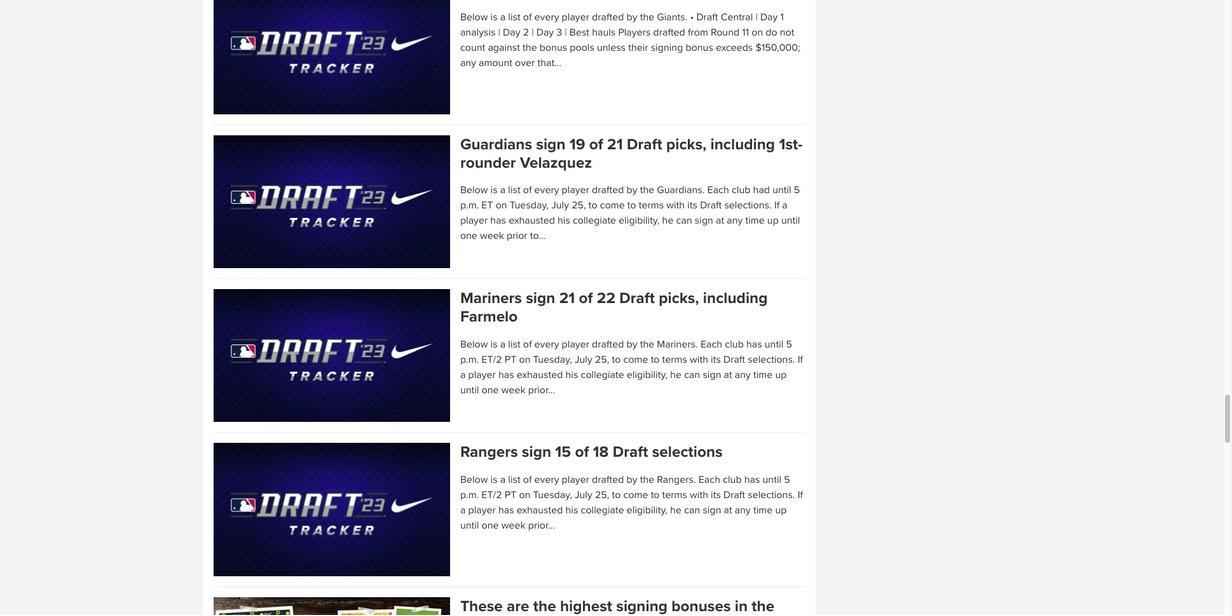 Task type: vqa. For each thing, say whether or not it's contained in the screenshot.


Task type: describe. For each thing, give the bounding box(es) containing it.
do
[[766, 26, 778, 39]]

rounder
[[460, 154, 516, 172]]

central
[[721, 11, 753, 24]]

one for mariners
[[482, 384, 499, 397]]

every for 19
[[535, 184, 559, 197]]

1 horizontal spatial day
[[537, 26, 554, 39]]

collegiate inside the below is a list of every player drafted by the guardians. each club had until 5 p.m. et on tuesday, july 25, to come to terms with its draft selections. if a player has exhausted his collegiate eligibility, he can sign at any time up until one week prior to...
[[573, 214, 616, 227]]

terms inside the below is a list of every player drafted by the guardians. each club had until 5 p.m. et on tuesday, july 25, to come to terms with its draft selections. if a player has exhausted his collegiate eligibility, he can sign at any time up until one week prior to...
[[639, 199, 664, 212]]

mariners
[[460, 289, 522, 308]]

selections. for rangers sign 15 of 18 draft selections
[[748, 489, 795, 502]]

list inside below is a list of every player drafted by the giants. • draft central | day 1 analysis | day 2 | day 3 | best hauls players drafted from round 11 on do not count against the bonus pools unless their signing bonus exceeds $150,000; any amount over that...
[[508, 11, 521, 24]]

pt for rangers
[[505, 489, 517, 502]]

not
[[780, 26, 795, 39]]

guardians sign 19 of 21 draft picks, including 1st- rounder velazquez
[[460, 135, 803, 172]]

below for mariners sign 21 of 22 draft picks, including farmelo
[[460, 338, 488, 351]]

july for 15
[[575, 489, 593, 502]]

if inside the below is a list of every player drafted by the guardians. each club had until 5 p.m. et on tuesday, july 25, to come to terms with its draft selections. if a player has exhausted his collegiate eligibility, he can sign at any time up until one week prior to...
[[775, 199, 780, 212]]

is for guardians
[[491, 184, 498, 197]]

time inside the below is a list of every player drafted by the guardians. each club had until 5 p.m. et on tuesday, july 25, to come to terms with its draft selections. if a player has exhausted his collegiate eligibility, he can sign at any time up until one week prior to...
[[746, 214, 765, 227]]

drafted for 22
[[592, 338, 624, 351]]

his for 15
[[566, 504, 578, 517]]

any inside below is a list of every player drafted by the mariners. each club has until 5 p.m. et/2 pt on tuesday, july 25, to come to terms with its draft selections. if a player has exhausted his collegiate eligibility, he can sign at any time up until one week prior...
[[735, 369, 751, 381]]

to down the rangers sign 15 of 18 draft selections link
[[612, 489, 621, 502]]

of inside below is a list of every player drafted by the rangers. each club has until 5 p.m. et/2 pt on tuesday, july 25, to come to terms with its draft selections. if a player has exhausted his collegiate eligibility, he can sign at any time up until one week prior...
[[523, 474, 532, 486]]

on inside below is a list of every player drafted by the rangers. each club has until 5 p.m. et/2 pt on tuesday, july 25, to come to terms with its draft selections. if a player has exhausted his collegiate eligibility, he can sign at any time up until one week prior...
[[519, 489, 531, 502]]

0 horizontal spatial day
[[503, 26, 521, 39]]

guardians sign 19 of 21 draft picks, including 1st- rounder velazquez link
[[460, 135, 806, 172]]

22
[[597, 289, 616, 308]]

each for mariners sign 21 of 22 draft picks, including farmelo
[[701, 338, 723, 351]]

any inside the below is a list of every player drafted by the guardians. each club had until 5 p.m. et on tuesday, july 25, to come to terms with its draft selections. if a player has exhausted his collegiate eligibility, he can sign at any time up until one week prior to...
[[727, 214, 743, 227]]

3
[[557, 26, 562, 39]]

player down velazquez
[[562, 184, 590, 197]]

of inside below is a list of every player drafted by the mariners. each club has until 5 p.m. et/2 pt on tuesday, july 25, to come to terms with its draft selections. if a player has exhausted his collegiate eligibility, he can sign at any time up until one week prior...
[[523, 338, 532, 351]]

rangers sign 15 of 18 draft selections
[[460, 444, 723, 462]]

by inside below is a list of every player drafted by the giants. • draft central | day 1 analysis | day 2 | day 3 | best hauls players drafted from round 11 on do not count against the bonus pools unless their signing bonus exceeds $150,000; any amount over that...
[[627, 11, 638, 24]]

at for selections
[[724, 504, 733, 517]]

exhausted inside the below is a list of every player drafted by the guardians. each club had until 5 p.m. et on tuesday, july 25, to come to terms with its draft selections. if a player has exhausted his collegiate eligibility, he can sign at any time up until one week prior to...
[[509, 214, 555, 227]]

exhausted for mariners
[[517, 369, 563, 381]]

on inside below is a list of every player drafted by the mariners. each club has until 5 p.m. et/2 pt on tuesday, july 25, to come to terms with its draft selections. if a player has exhausted his collegiate eligibility, he can sign at any time up until one week prior...
[[519, 353, 531, 366]]

player down mariners sign 21 of 22 draft picks, including farmelo
[[562, 338, 590, 351]]

up for rangers sign 15 of 18 draft selections
[[776, 504, 787, 517]]

amount
[[479, 57, 513, 70]]

2 bonus from the left
[[686, 42, 714, 54]]

draft inside the below is a list of every player drafted by the guardians. each club had until 5 p.m. et on tuesday, july 25, to come to terms with its draft selections. if a player has exhausted his collegiate eligibility, he can sign at any time up until one week prior to...
[[700, 199, 722, 212]]

if for rangers sign 15 of 18 draft selections
[[798, 489, 803, 502]]

21 inside guardians sign 19 of 21 draft picks, including 1st- rounder velazquez
[[607, 135, 623, 154]]

drafted up signing
[[654, 26, 686, 39]]

5 for mariners sign 21 of 22 draft picks, including farmelo
[[786, 338, 792, 351]]

players
[[618, 26, 651, 39]]

5 for guardians sign 19 of 21 draft picks, including 1st- rounder velazquez
[[794, 184, 800, 197]]

selections
[[652, 444, 723, 462]]

he for picks,
[[670, 369, 682, 381]]

unless
[[597, 42, 626, 54]]

exceeds
[[716, 42, 753, 54]]

draft inside mariners sign 21 of 22 draft picks, including farmelo
[[620, 289, 655, 308]]

with inside the below is a list of every player drafted by the guardians. each club had until 5 p.m. et on tuesday, july 25, to come to terms with its draft selections. if a player has exhausted his collegiate eligibility, he can sign at any time up until one week prior to...
[[667, 199, 685, 212]]

19
[[570, 135, 586, 154]]

1
[[781, 11, 784, 24]]

18
[[593, 444, 609, 462]]

is for rangers
[[491, 474, 498, 486]]

to down rangers.
[[651, 489, 660, 502]]

eligibility, for picks,
[[627, 369, 668, 381]]

at for picks,
[[724, 369, 733, 381]]

week inside the below is a list of every player drafted by the guardians. each club had until 5 p.m. et on tuesday, july 25, to come to terms with its draft selections. if a player has exhausted his collegiate eligibility, he can sign at any time up until one week prior to...
[[480, 230, 504, 242]]

had
[[753, 184, 770, 197]]

15
[[555, 444, 571, 462]]

below is a list of every player drafted by the giants. • draft central | day 1 analysis | day 2 | day 3 | best hauls players drafted from round 11 on do not count against the bonus pools unless their signing bonus exceeds $150,000; any amount over that...
[[460, 11, 801, 70]]

is inside below is a list of every player drafted by the giants. • draft central | day 1 analysis | day 2 | day 3 | best hauls players drafted from round 11 on do not count against the bonus pools unless their signing bonus exceeds $150,000; any amount over that...
[[491, 11, 498, 24]]

of inside the rangers sign 15 of 18 draft selections link
[[575, 444, 589, 462]]

terms for selections
[[663, 489, 688, 502]]

on inside below is a list of every player drafted by the giants. • draft central | day 1 analysis | day 2 | day 3 | best hauls players drafted from round 11 on do not count against the bonus pools unless their signing bonus exceeds $150,000; any amount over that...
[[752, 26, 763, 39]]

25, inside the below is a list of every player drafted by the guardians. each club had until 5 p.m. et on tuesday, july 25, to come to terms with its draft selections. if a player has exhausted his collegiate eligibility, he can sign at any time up until one week prior to...
[[572, 199, 586, 212]]

he inside the below is a list of every player drafted by the guardians. each club had until 5 p.m. et on tuesday, july 25, to come to terms with its draft selections. if a player has exhausted his collegiate eligibility, he can sign at any time up until one week prior to...
[[663, 214, 674, 227]]

prior... for 15
[[528, 519, 555, 532]]

below is a list of every player drafted by the guardians. each club had until 5 p.m. et on tuesday, july 25, to come to terms with its draft selections. if a player has exhausted his collegiate eligibility, he can sign at any time up until one week prior to...
[[460, 184, 800, 242]]

rangers
[[460, 444, 518, 462]]

5 for rangers sign 15 of 18 draft selections
[[784, 474, 790, 486]]

by for 21
[[627, 184, 638, 197]]

if for mariners sign 21 of 22 draft picks, including farmelo
[[798, 353, 803, 366]]

draft inside below is a list of every player drafted by the giants. • draft central | day 1 analysis | day 2 | day 3 | best hauls players drafted from round 11 on do not count against the bonus pools unless their signing bonus exceeds $150,000; any amount over that...
[[697, 11, 718, 24]]

et/2 for rangers sign 15 of 18 draft selections
[[482, 489, 502, 502]]

| up against
[[498, 26, 501, 39]]

over
[[515, 57, 535, 70]]

of inside guardians sign 19 of 21 draft picks, including 1st- rounder velazquez
[[590, 135, 603, 154]]

with for selections
[[690, 489, 709, 502]]

is for mariners
[[491, 338, 498, 351]]

can for selections
[[684, 504, 700, 517]]

one inside the below is a list of every player drafted by the guardians. each club had until 5 p.m. et on tuesday, july 25, to come to terms with its draft selections. if a player has exhausted his collegiate eligibility, he can sign at any time up until one week prior to...
[[460, 230, 478, 242]]

drafted up hauls
[[592, 11, 624, 24]]

tuesday, for 15
[[533, 489, 572, 502]]

to...
[[530, 230, 546, 242]]

list for mariners
[[508, 338, 521, 351]]

player inside below is a list of every player drafted by the giants. • draft central | day 1 analysis | day 2 | day 3 | best hauls players drafted from round 11 on do not count against the bonus pools unless their signing bonus exceeds $150,000; any amount over that...
[[562, 11, 590, 24]]

sign inside mariners sign 21 of 22 draft picks, including farmelo
[[526, 289, 556, 308]]

any inside below is a list of every player drafted by the rangers. each club has until 5 p.m. et/2 pt on tuesday, july 25, to come to terms with its draft selections. if a player has exhausted his collegiate eligibility, he can sign at any time up until one week prior...
[[735, 504, 751, 517]]

club for guardians sign 19 of 21 draft picks, including 1st- rounder velazquez
[[732, 184, 751, 197]]

below inside below is a list of every player drafted by the giants. • draft central | day 1 analysis | day 2 | day 3 | best hauls players drafted from round 11 on do not count against the bonus pools unless their signing bonus exceeds $150,000; any amount over that...
[[460, 11, 488, 24]]

1st-
[[779, 135, 803, 154]]

of inside the below is a list of every player drafted by the guardians. each club had until 5 p.m. et on tuesday, july 25, to come to terms with its draft selections. if a player has exhausted his collegiate eligibility, he can sign at any time up until one week prior to...
[[523, 184, 532, 197]]

mariners sign 21 of 22 draft picks, including farmelo link
[[460, 289, 806, 327]]

mariners.
[[657, 338, 698, 351]]

draft inside guardians sign 19 of 21 draft picks, including 1st- rounder velazquez
[[627, 135, 663, 154]]

hauls
[[592, 26, 616, 39]]

below for guardians sign 19 of 21 draft picks, including 1st- rounder velazquez
[[460, 184, 488, 197]]

to down guardians sign 19 of 21 draft picks, including 1st- rounder velazquez link
[[628, 199, 637, 212]]

•
[[690, 11, 694, 24]]

every inside below is a list of every player drafted by the giants. • draft central | day 1 analysis | day 2 | day 3 | best hauls players drafted from round 11 on do not count against the bonus pools unless their signing bonus exceeds $150,000; any amount over that...
[[535, 11, 559, 24]]

draft inside below is a list of every player drafted by the mariners. each club has until 5 p.m. et/2 pt on tuesday, july 25, to come to terms with its draft selections. if a player has exhausted his collegiate eligibility, he can sign at any time up until one week prior...
[[724, 353, 745, 366]]



Task type: locate. For each thing, give the bounding box(es) containing it.
2 vertical spatial time
[[754, 504, 773, 517]]

each
[[708, 184, 729, 197], [701, 338, 723, 351], [699, 474, 721, 486]]

come inside below is a list of every player drafted by the mariners. each club has until 5 p.m. et/2 pt on tuesday, july 25, to come to terms with its draft selections. if a player has exhausted his collegiate eligibility, he can sign at any time up until one week prior...
[[624, 353, 648, 366]]

eligibility, down guardians.
[[619, 214, 660, 227]]

he for selections
[[670, 504, 682, 517]]

giants.
[[657, 11, 688, 24]]

1 vertical spatial exhausted
[[517, 369, 563, 381]]

club left the had
[[732, 184, 751, 197]]

every for 15
[[535, 474, 559, 486]]

count
[[460, 42, 485, 54]]

1 vertical spatial 5
[[786, 338, 792, 351]]

0 vertical spatial pt
[[505, 353, 517, 366]]

2
[[523, 26, 529, 39]]

each right mariners.
[[701, 338, 723, 351]]

he inside below is a list of every player drafted by the rangers. each club has until 5 p.m. et/2 pt on tuesday, july 25, to come to terms with its draft selections. if a player has exhausted his collegiate eligibility, he can sign at any time up until one week prior...
[[670, 504, 682, 517]]

2 vertical spatial collegiate
[[581, 504, 624, 517]]

on inside the below is a list of every player drafted by the guardians. each club had until 5 p.m. et on tuesday, july 25, to come to terms with its draft selections. if a player has exhausted his collegiate eligibility, he can sign at any time up until one week prior to...
[[496, 199, 507, 212]]

july
[[552, 199, 569, 212], [575, 353, 593, 366], [575, 489, 593, 502]]

exhausted inside below is a list of every player drafted by the rangers. each club has until 5 p.m. et/2 pt on tuesday, july 25, to come to terms with its draft selections. if a player has exhausted his collegiate eligibility, he can sign at any time up until one week prior...
[[517, 504, 563, 517]]

0 vertical spatial each
[[708, 184, 729, 197]]

0 vertical spatial if
[[775, 199, 780, 212]]

drafted down guardians sign 19 of 21 draft picks, including 1st- rounder velazquez
[[592, 184, 624, 197]]

terms
[[639, 199, 664, 212], [663, 353, 688, 366], [663, 489, 688, 502]]

exhausted for rangers
[[517, 504, 563, 517]]

time for mariners sign 21 of 22 draft picks, including farmelo
[[754, 369, 773, 381]]

can for picks,
[[684, 369, 700, 381]]

terms down guardians.
[[639, 199, 664, 212]]

eligibility, inside the below is a list of every player drafted by the guardians. each club had until 5 p.m. et on tuesday, july 25, to come to terms with its draft selections. if a player has exhausted his collegiate eligibility, he can sign at any time up until one week prior to...
[[619, 214, 660, 227]]

1 horizontal spatial 21
[[607, 135, 623, 154]]

1 horizontal spatial bonus
[[686, 42, 714, 54]]

2 vertical spatial tuesday,
[[533, 489, 572, 502]]

tuesday, inside below is a list of every player drafted by the rangers. each club has until 5 p.m. et/2 pt on tuesday, july 25, to come to terms with its draft selections. if a player has exhausted his collegiate eligibility, he can sign at any time up until one week prior...
[[533, 489, 572, 502]]

2 vertical spatial july
[[575, 489, 593, 502]]

has
[[491, 214, 506, 227], [747, 338, 762, 351], [499, 369, 514, 381], [745, 474, 760, 486], [499, 504, 514, 517]]

1 prior... from the top
[[528, 384, 555, 397]]

with down mariners.
[[690, 353, 709, 366]]

including inside guardians sign 19 of 21 draft picks, including 1st- rounder velazquez
[[711, 135, 775, 154]]

p.m. down the rangers
[[460, 489, 479, 502]]

21 left 22 at the left top
[[559, 289, 575, 308]]

come down "mariners sign 21 of 22 draft picks, including farmelo" link
[[624, 353, 648, 366]]

each inside the below is a list of every player drafted by the guardians. each club had until 5 p.m. et on tuesday, july 25, to come to terms with its draft selections. if a player has exhausted his collegiate eligibility, he can sign at any time up until one week prior to...
[[708, 184, 729, 197]]

2 vertical spatial up
[[776, 504, 787, 517]]

0 vertical spatial july
[[552, 199, 569, 212]]

2 vertical spatial its
[[711, 489, 721, 502]]

pools
[[570, 42, 595, 54]]

club inside below is a list of every player drafted by the rangers. each club has until 5 p.m. et/2 pt on tuesday, july 25, to come to terms with its draft selections. if a player has exhausted his collegiate eligibility, he can sign at any time up until one week prior...
[[723, 474, 742, 486]]

0 vertical spatial time
[[746, 214, 765, 227]]

0 vertical spatial can
[[676, 214, 692, 227]]

including for mariners sign 21 of 22 draft picks, including farmelo
[[703, 289, 768, 308]]

exhausted
[[509, 214, 555, 227], [517, 369, 563, 381], [517, 504, 563, 517]]

pt down farmelo
[[505, 353, 517, 366]]

25,
[[572, 199, 586, 212], [595, 353, 610, 366], [595, 489, 610, 502]]

list inside the below is a list of every player drafted by the guardians. each club had until 5 p.m. et on tuesday, july 25, to come to terms with its draft selections. if a player has exhausted his collegiate eligibility, he can sign at any time up until one week prior to...
[[508, 184, 521, 197]]

2 prior... from the top
[[528, 519, 555, 532]]

come for 22
[[624, 353, 648, 366]]

july down rangers sign 15 of 18 draft selections
[[575, 489, 593, 502]]

0 vertical spatial its
[[688, 199, 698, 212]]

each right guardians.
[[708, 184, 729, 197]]

club right rangers.
[[723, 474, 742, 486]]

4 below from the top
[[460, 474, 488, 486]]

p.m. for guardians sign 19 of 21 draft picks, including 1st- rounder velazquez
[[460, 199, 479, 212]]

2 below from the top
[[460, 184, 488, 197]]

one for rangers
[[482, 519, 499, 532]]

is down the rangers
[[491, 474, 498, 486]]

0 vertical spatial 21
[[607, 135, 623, 154]]

1 vertical spatial up
[[776, 369, 787, 381]]

including
[[711, 135, 775, 154], [703, 289, 768, 308]]

player down farmelo
[[468, 369, 496, 381]]

week for rangers
[[502, 519, 526, 532]]

pt for mariners
[[505, 353, 517, 366]]

1 vertical spatial 25,
[[595, 353, 610, 366]]

list inside below is a list of every player drafted by the mariners. each club has until 5 p.m. et/2 pt on tuesday, july 25, to come to terms with its draft selections. if a player has exhausted his collegiate eligibility, he can sign at any time up until one week prior...
[[508, 338, 521, 351]]

0 vertical spatial at
[[716, 214, 725, 227]]

2 et/2 from the top
[[482, 489, 502, 502]]

picks, up mariners.
[[659, 289, 699, 308]]

3 is from the top
[[491, 338, 498, 351]]

2 vertical spatial terms
[[663, 489, 688, 502]]

time inside below is a list of every player drafted by the mariners. each club has until 5 p.m. et/2 pt on tuesday, july 25, to come to terms with its draft selections. if a player has exhausted his collegiate eligibility, he can sign at any time up until one week prior...
[[754, 369, 773, 381]]

2 vertical spatial week
[[502, 519, 526, 532]]

5 inside below is a list of every player drafted by the rangers. each club has until 5 p.m. et/2 pt on tuesday, july 25, to come to terms with its draft selections. if a player has exhausted his collegiate eligibility, he can sign at any time up until one week prior...
[[784, 474, 790, 486]]

terms down mariners.
[[663, 353, 688, 366]]

the inside below is a list of every player drafted by the rangers. each club has until 5 p.m. et/2 pt on tuesday, july 25, to come to terms with its draft selections. if a player has exhausted his collegiate eligibility, he can sign at any time up until one week prior...
[[640, 474, 655, 486]]

5 inside below is a list of every player drafted by the mariners. each club has until 5 p.m. et/2 pt on tuesday, july 25, to come to terms with its draft selections. if a player has exhausted his collegiate eligibility, he can sign at any time up until one week prior...
[[786, 338, 792, 351]]

with inside below is a list of every player drafted by the mariners. each club has until 5 p.m. et/2 pt on tuesday, july 25, to come to terms with its draft selections. if a player has exhausted his collegiate eligibility, he can sign at any time up until one week prior...
[[690, 353, 709, 366]]

0 vertical spatial terms
[[639, 199, 664, 212]]

up
[[768, 214, 779, 227], [776, 369, 787, 381], [776, 504, 787, 517]]

collegiate inside below is a list of every player drafted by the rangers. each club has until 5 p.m. et/2 pt on tuesday, july 25, to come to terms with its draft selections. if a player has exhausted his collegiate eligibility, he can sign at any time up until one week prior...
[[581, 504, 624, 517]]

every for 21
[[535, 338, 559, 351]]

2 every from the top
[[535, 184, 559, 197]]

21 right 19
[[607, 135, 623, 154]]

list up against
[[508, 11, 521, 24]]

2 vertical spatial 25,
[[595, 489, 610, 502]]

come for 18
[[624, 489, 648, 502]]

each right rangers.
[[699, 474, 721, 486]]

eligibility, for selections
[[627, 504, 668, 517]]

with
[[667, 199, 685, 212], [690, 353, 709, 366], [690, 489, 709, 502]]

sign inside below is a list of every player drafted by the rangers. each club has until 5 p.m. et/2 pt on tuesday, july 25, to come to terms with its draft selections. if a player has exhausted his collegiate eligibility, he can sign at any time up until one week prior...
[[703, 504, 722, 517]]

25, down mariners sign 21 of 22 draft picks, including farmelo
[[595, 353, 610, 366]]

below inside the below is a list of every player drafted by the guardians. each club had until 5 p.m. et on tuesday, july 25, to come to terms with its draft selections. if a player has exhausted his collegiate eligibility, he can sign at any time up until one week prior to...
[[460, 184, 488, 197]]

21 inside mariners sign 21 of 22 draft picks, including farmelo
[[559, 289, 575, 308]]

the for 21
[[640, 184, 655, 197]]

selections.
[[725, 199, 772, 212], [748, 353, 795, 366], [748, 489, 795, 502]]

day left "1"
[[761, 11, 778, 24]]

1 vertical spatial et/2
[[482, 489, 502, 502]]

day left 2
[[503, 26, 521, 39]]

1 vertical spatial each
[[701, 338, 723, 351]]

july down mariners sign 21 of 22 draft picks, including farmelo
[[575, 353, 593, 366]]

et
[[482, 199, 493, 212]]

p.m. for rangers sign 15 of 18 draft selections
[[460, 489, 479, 502]]

0 vertical spatial up
[[768, 214, 779, 227]]

the left guardians.
[[640, 184, 655, 197]]

terms for picks,
[[663, 353, 688, 366]]

picks, inside mariners sign 21 of 22 draft picks, including farmelo
[[659, 289, 699, 308]]

if
[[775, 199, 780, 212], [798, 353, 803, 366], [798, 489, 803, 502]]

the inside the below is a list of every player drafted by the guardians. each club had until 5 p.m. et on tuesday, july 25, to come to terms with its draft selections. if a player has exhausted his collegiate eligibility, he can sign at any time up until one week prior to...
[[640, 184, 655, 197]]

1 vertical spatial p.m.
[[460, 353, 479, 366]]

2 pt from the top
[[505, 489, 517, 502]]

week inside below is a list of every player drafted by the mariners. each club has until 5 p.m. et/2 pt on tuesday, july 25, to come to terms with its draft selections. if a player has exhausted his collegiate eligibility, he can sign at any time up until one week prior...
[[502, 384, 526, 397]]

| right 3
[[565, 26, 567, 39]]

2 by from the top
[[627, 184, 638, 197]]

by for 18
[[627, 474, 638, 486]]

eligibility, down rangers.
[[627, 504, 668, 517]]

player
[[562, 11, 590, 24], [562, 184, 590, 197], [460, 214, 488, 227], [562, 338, 590, 351], [468, 369, 496, 381], [562, 474, 590, 486], [468, 504, 496, 517]]

below up analysis
[[460, 11, 488, 24]]

is
[[491, 11, 498, 24], [491, 184, 498, 197], [491, 338, 498, 351], [491, 474, 498, 486]]

to
[[589, 199, 598, 212], [628, 199, 637, 212], [612, 353, 621, 366], [651, 353, 660, 366], [612, 489, 621, 502], [651, 489, 660, 502]]

2 vertical spatial at
[[724, 504, 733, 517]]

with for picks,
[[690, 353, 709, 366]]

| right central
[[756, 11, 758, 24]]

2 is from the top
[[491, 184, 498, 197]]

25, for 18
[[595, 489, 610, 502]]

eligibility, inside below is a list of every player drafted by the mariners. each club has until 5 p.m. et/2 pt on tuesday, july 25, to come to terms with its draft selections. if a player has exhausted his collegiate eligibility, he can sign at any time up until one week prior...
[[627, 369, 668, 381]]

1 vertical spatial week
[[502, 384, 526, 397]]

on
[[752, 26, 763, 39], [496, 199, 507, 212], [519, 353, 531, 366], [519, 489, 531, 502]]

to down mariners sign 21 of 22 draft picks, including farmelo
[[612, 353, 621, 366]]

2 vertical spatial with
[[690, 489, 709, 502]]

2 vertical spatial come
[[624, 489, 648, 502]]

by inside below is a list of every player drafted by the rangers. each club has until 5 p.m. et/2 pt on tuesday, july 25, to come to terms with its draft selections. if a player has exhausted his collegiate eligibility, he can sign at any time up until one week prior...
[[627, 474, 638, 486]]

3 by from the top
[[627, 338, 638, 351]]

drafted inside below is a list of every player drafted by the mariners. each club has until 5 p.m. et/2 pt on tuesday, july 25, to come to terms with its draft selections. if a player has exhausted his collegiate eligibility, he can sign at any time up until one week prior...
[[592, 338, 624, 351]]

its inside below is a list of every player drafted by the mariners. each club has until 5 p.m. et/2 pt on tuesday, july 25, to come to terms with its draft selections. if a player has exhausted his collegiate eligibility, he can sign at any time up until one week prior...
[[711, 353, 721, 366]]

if inside below is a list of every player drafted by the mariners. each club has until 5 p.m. et/2 pt on tuesday, july 25, to come to terms with its draft selections. if a player has exhausted his collegiate eligibility, he can sign at any time up until one week prior...
[[798, 353, 803, 366]]

3 every from the top
[[535, 338, 559, 351]]

a inside below is a list of every player drafted by the giants. • draft central | day 1 analysis | day 2 | day 3 | best hauls players drafted from round 11 on do not count against the bonus pools unless their signing bonus exceeds $150,000; any amount over that...
[[500, 11, 506, 24]]

draft inside below is a list of every player drafted by the rangers. each club has until 5 p.m. et/2 pt on tuesday, july 25, to come to terms with its draft selections. if a player has exhausted his collegiate eligibility, he can sign at any time up until one week prior...
[[724, 489, 745, 502]]

0 vertical spatial he
[[663, 214, 674, 227]]

et/2 inside below is a list of every player drafted by the rangers. each club has until 5 p.m. et/2 pt on tuesday, july 25, to come to terms with its draft selections. if a player has exhausted his collegiate eligibility, he can sign at any time up until one week prior...
[[482, 489, 502, 502]]

p.m.
[[460, 199, 479, 212], [460, 353, 479, 366], [460, 489, 479, 502]]

below inside below is a list of every player drafted by the mariners. each club has until 5 p.m. et/2 pt on tuesday, july 25, to come to terms with its draft selections. if a player has exhausted his collegiate eligibility, he can sign at any time up until one week prior...
[[460, 338, 488, 351]]

including for guardians sign 19 of 21 draft picks, including 1st- rounder velazquez
[[711, 135, 775, 154]]

the for 22
[[640, 338, 655, 351]]

2 vertical spatial p.m.
[[460, 489, 479, 502]]

a
[[500, 11, 506, 24], [500, 184, 506, 197], [783, 199, 788, 212], [500, 338, 506, 351], [460, 369, 466, 381], [500, 474, 506, 486], [460, 504, 466, 517]]

1 vertical spatial time
[[754, 369, 773, 381]]

2 list from the top
[[508, 184, 521, 197]]

collegiate inside below is a list of every player drafted by the mariners. each club has until 5 p.m. et/2 pt on tuesday, july 25, to come to terms with its draft selections. if a player has exhausted his collegiate eligibility, he can sign at any time up until one week prior...
[[581, 369, 624, 381]]

list down the rangers
[[508, 474, 521, 486]]

11
[[742, 26, 749, 39]]

1 vertical spatial july
[[575, 353, 593, 366]]

0 vertical spatial picks,
[[667, 135, 707, 154]]

from
[[688, 26, 708, 39]]

prior... inside below is a list of every player drafted by the rangers. each club has until 5 p.m. et/2 pt on tuesday, july 25, to come to terms with its draft selections. if a player has exhausted his collegiate eligibility, he can sign at any time up until one week prior...
[[528, 519, 555, 532]]

2 vertical spatial can
[[684, 504, 700, 517]]

until
[[773, 184, 792, 197], [782, 214, 800, 227], [765, 338, 784, 351], [460, 384, 479, 397], [763, 474, 782, 486], [460, 519, 479, 532]]

drafted for 21
[[592, 184, 624, 197]]

with down rangers.
[[690, 489, 709, 502]]

0 vertical spatial exhausted
[[509, 214, 555, 227]]

2 vertical spatial exhausted
[[517, 504, 563, 517]]

is up analysis
[[491, 11, 498, 24]]

1 et/2 from the top
[[482, 353, 502, 366]]

is up "et"
[[491, 184, 498, 197]]

if inside below is a list of every player drafted by the rangers. each club has until 5 p.m. et/2 pt on tuesday, july 25, to come to terms with its draft selections. if a player has exhausted his collegiate eligibility, he can sign at any time up until one week prior...
[[798, 489, 803, 502]]

0 vertical spatial p.m.
[[460, 199, 479, 212]]

1 by from the top
[[627, 11, 638, 24]]

of inside below is a list of every player drafted by the giants. • draft central | day 1 analysis | day 2 | day 3 | best hauls players drafted from round 11 on do not count against the bonus pools unless their signing bonus exceeds $150,000; any amount over that...
[[523, 11, 532, 24]]

the left mariners.
[[640, 338, 655, 351]]

to down mariners.
[[651, 353, 660, 366]]

|
[[756, 11, 758, 24], [498, 26, 501, 39], [532, 26, 534, 39], [565, 26, 567, 39]]

tuesday, for 21
[[533, 353, 572, 366]]

1 bonus from the left
[[540, 42, 567, 54]]

its inside the below is a list of every player drafted by the guardians. each club had until 5 p.m. et on tuesday, july 25, to come to terms with its draft selections. if a player has exhausted his collegiate eligibility, he can sign at any time up until one week prior to...
[[688, 199, 698, 212]]

bonus up that...
[[540, 42, 567, 54]]

p.m. down farmelo
[[460, 353, 479, 366]]

prior... for 21
[[528, 384, 555, 397]]

1 vertical spatial tuesday,
[[533, 353, 572, 366]]

below down farmelo
[[460, 338, 488, 351]]

3 list from the top
[[508, 338, 521, 351]]

drafted down 18
[[592, 474, 624, 486]]

picks, for 21
[[667, 135, 707, 154]]

list for guardians
[[508, 184, 521, 197]]

player down 15
[[562, 474, 590, 486]]

25, inside below is a list of every player drafted by the rangers. each club has until 5 p.m. et/2 pt on tuesday, july 25, to come to terms with its draft selections. if a player has exhausted his collegiate eligibility, he can sign at any time up until one week prior...
[[595, 489, 610, 502]]

0 vertical spatial week
[[480, 230, 504, 242]]

mariners sign 21 of 22 draft picks, including farmelo
[[460, 289, 768, 326]]

1 vertical spatial can
[[684, 369, 700, 381]]

terms down rangers.
[[663, 489, 688, 502]]

guardians.
[[657, 184, 705, 197]]

player up the best at the left top
[[562, 11, 590, 24]]

2 vertical spatial selections.
[[748, 489, 795, 502]]

below is a list of every player drafted by the rangers. each club has until 5 p.m. et/2 pt on tuesday, july 25, to come to terms with its draft selections. if a player has exhausted his collegiate eligibility, he can sign at any time up until one week prior...
[[460, 474, 803, 532]]

0 vertical spatial with
[[667, 199, 685, 212]]

p.m. left "et"
[[460, 199, 479, 212]]

velazquez
[[520, 154, 592, 172]]

tuesday, inside below is a list of every player drafted by the mariners. each club has until 5 p.m. et/2 pt on tuesday, july 25, to come to terms with its draft selections. if a player has exhausted his collegiate eligibility, he can sign at any time up until one week prior...
[[533, 353, 572, 366]]

below up "et"
[[460, 184, 488, 197]]

he down mariners.
[[670, 369, 682, 381]]

by for 22
[[627, 338, 638, 351]]

time inside below is a list of every player drafted by the rangers. each club has until 5 p.m. et/2 pt on tuesday, july 25, to come to terms with its draft selections. if a player has exhausted his collegiate eligibility, he can sign at any time up until one week prior...
[[754, 504, 773, 517]]

by
[[627, 11, 638, 24], [627, 184, 638, 197], [627, 338, 638, 351], [627, 474, 638, 486]]

1 vertical spatial prior...
[[528, 519, 555, 532]]

4 list from the top
[[508, 474, 521, 486]]

including inside mariners sign 21 of 22 draft picks, including farmelo
[[703, 289, 768, 308]]

sign inside the below is a list of every player drafted by the guardians. each club had until 5 p.m. et on tuesday, july 25, to come to terms with its draft selections. if a player has exhausted his collegiate eligibility, he can sign at any time up until one week prior to...
[[695, 214, 714, 227]]

against
[[488, 42, 520, 54]]

0 vertical spatial club
[[732, 184, 751, 197]]

p.m. inside below is a list of every player drafted by the rangers. each club has until 5 p.m. et/2 pt on tuesday, july 25, to come to terms with its draft selections. if a player has exhausted his collegiate eligibility, he can sign at any time up until one week prior...
[[460, 489, 479, 502]]

selections. for mariners sign 21 of 22 draft picks, including farmelo
[[748, 353, 795, 366]]

rangers.
[[657, 474, 696, 486]]

4 by from the top
[[627, 474, 638, 486]]

p.m. inside the below is a list of every player drafted by the guardians. each club had until 5 p.m. et on tuesday, july 25, to come to terms with its draft selections. if a player has exhausted his collegiate eligibility, he can sign at any time up until one week prior to...
[[460, 199, 479, 212]]

its for selections
[[711, 489, 721, 502]]

up inside below is a list of every player drafted by the mariners. each club has until 5 p.m. et/2 pt on tuesday, july 25, to come to terms with its draft selections. if a player has exhausted his collegiate eligibility, he can sign at any time up until one week prior...
[[776, 369, 787, 381]]

picks, up guardians.
[[667, 135, 707, 154]]

by inside below is a list of every player drafted by the mariners. each club has until 5 p.m. et/2 pt on tuesday, july 25, to come to terms with its draft selections. if a player has exhausted his collegiate eligibility, he can sign at any time up until one week prior...
[[627, 338, 638, 351]]

time
[[746, 214, 765, 227], [754, 369, 773, 381], [754, 504, 773, 517]]

is down farmelo
[[491, 338, 498, 351]]

et/2 inside below is a list of every player drafted by the mariners. each club has until 5 p.m. et/2 pt on tuesday, july 25, to come to terms with its draft selections. if a player has exhausted his collegiate eligibility, he can sign at any time up until one week prior...
[[482, 353, 502, 366]]

0 vertical spatial 5
[[794, 184, 800, 197]]

his inside below is a list of every player drafted by the rangers. each club has until 5 p.m. et/2 pt on tuesday, july 25, to come to terms with its draft selections. if a player has exhausted his collegiate eligibility, he can sign at any time up until one week prior...
[[566, 504, 578, 517]]

farmelo
[[460, 308, 518, 326]]

2 vertical spatial each
[[699, 474, 721, 486]]

any
[[460, 57, 476, 70], [727, 214, 743, 227], [735, 369, 751, 381], [735, 504, 751, 517]]

its for picks,
[[711, 353, 721, 366]]

at
[[716, 214, 725, 227], [724, 369, 733, 381], [724, 504, 733, 517]]

exhausted inside below is a list of every player drafted by the mariners. each club has until 5 p.m. et/2 pt on tuesday, july 25, to come to terms with its draft selections. if a player has exhausted his collegiate eligibility, he can sign at any time up until one week prior...
[[517, 369, 563, 381]]

day
[[761, 11, 778, 24], [503, 26, 521, 39], [537, 26, 554, 39]]

of inside mariners sign 21 of 22 draft picks, including farmelo
[[579, 289, 593, 308]]

1 every from the top
[[535, 11, 559, 24]]

2 horizontal spatial day
[[761, 11, 778, 24]]

1 vertical spatial pt
[[505, 489, 517, 502]]

come inside below is a list of every player drafted by the rangers. each club has until 5 p.m. et/2 pt on tuesday, july 25, to come to terms with its draft selections. if a player has exhausted his collegiate eligibility, he can sign at any time up until one week prior...
[[624, 489, 648, 502]]

to down velazquez
[[589, 199, 598, 212]]

come inside the below is a list of every player drafted by the guardians. each club had until 5 p.m. et on tuesday, july 25, to come to terms with its draft selections. if a player has exhausted his collegiate eligibility, he can sign at any time up until one week prior to...
[[600, 199, 625, 212]]

collegiate for 18
[[581, 504, 624, 517]]

week
[[480, 230, 504, 242], [502, 384, 526, 397], [502, 519, 526, 532]]

1 vertical spatial collegiate
[[581, 369, 624, 381]]

below for rangers sign 15 of 18 draft selections
[[460, 474, 488, 486]]

he
[[663, 214, 674, 227], [670, 369, 682, 381], [670, 504, 682, 517]]

1 vertical spatial eligibility,
[[627, 369, 668, 381]]

0 vertical spatial et/2
[[482, 353, 502, 366]]

has inside the below is a list of every player drafted by the guardians. each club had until 5 p.m. et on tuesday, july 25, to come to terms with its draft selections. if a player has exhausted his collegiate eligibility, he can sign at any time up until one week prior to...
[[491, 214, 506, 227]]

can down guardians.
[[676, 214, 692, 227]]

is inside the below is a list of every player drafted by the guardians. each club had until 5 p.m. et on tuesday, july 25, to come to terms with its draft selections. if a player has exhausted his collegiate eligibility, he can sign at any time up until one week prior to...
[[491, 184, 498, 197]]

2 p.m. from the top
[[460, 353, 479, 366]]

each inside below is a list of every player drafted by the mariners. each club has until 5 p.m. et/2 pt on tuesday, july 25, to come to terms with its draft selections. if a player has exhausted his collegiate eligibility, he can sign at any time up until one week prior...
[[701, 338, 723, 351]]

2 vertical spatial if
[[798, 489, 803, 502]]

player down the rangers
[[468, 504, 496, 517]]

can inside the below is a list of every player drafted by the guardians. each club had until 5 p.m. et on tuesday, july 25, to come to terms with its draft selections. if a player has exhausted his collegiate eligibility, he can sign at any time up until one week prior to...
[[676, 214, 692, 227]]

he down rangers.
[[670, 504, 682, 517]]

club for rangers sign 15 of 18 draft selections
[[723, 474, 742, 486]]

below
[[460, 11, 488, 24], [460, 184, 488, 197], [460, 338, 488, 351], [460, 474, 488, 486]]

at inside below is a list of every player drafted by the rangers. each club has until 5 p.m. et/2 pt on tuesday, july 25, to come to terms with its draft selections. if a player has exhausted his collegiate eligibility, he can sign at any time up until one week prior...
[[724, 504, 733, 517]]

5
[[794, 184, 800, 197], [786, 338, 792, 351], [784, 474, 790, 486]]

the up players
[[640, 11, 655, 24]]

july down velazquez
[[552, 199, 569, 212]]

1 pt from the top
[[505, 353, 517, 366]]

club for mariners sign 21 of 22 draft picks, including farmelo
[[725, 338, 744, 351]]

25, inside below is a list of every player drafted by the mariners. each club has until 5 p.m. et/2 pt on tuesday, july 25, to come to terms with its draft selections. if a player has exhausted his collegiate eligibility, he can sign at any time up until one week prior...
[[595, 353, 610, 366]]

$150,000;
[[756, 42, 801, 54]]

tuesday, inside the below is a list of every player drafted by the guardians. each club had until 5 p.m. et on tuesday, july 25, to come to terms with its draft selections. if a player has exhausted his collegiate eligibility, he can sign at any time up until one week prior to...
[[510, 199, 549, 212]]

1 vertical spatial come
[[624, 353, 648, 366]]

come down guardians sign 19 of 21 draft picks, including 1st- rounder velazquez
[[600, 199, 625, 212]]

his for 21
[[566, 369, 578, 381]]

can down mariners.
[[684, 369, 700, 381]]

0 vertical spatial his
[[558, 214, 570, 227]]

at inside the below is a list of every player drafted by the guardians. each club had until 5 p.m. et on tuesday, july 25, to come to terms with its draft selections. if a player has exhausted his collegiate eligibility, he can sign at any time up until one week prior to...
[[716, 214, 725, 227]]

his
[[558, 214, 570, 227], [566, 369, 578, 381], [566, 504, 578, 517]]

1 is from the top
[[491, 11, 498, 24]]

the
[[640, 11, 655, 24], [523, 42, 537, 54], [640, 184, 655, 197], [640, 338, 655, 351], [640, 474, 655, 486]]

21
[[607, 135, 623, 154], [559, 289, 575, 308]]

club right mariners.
[[725, 338, 744, 351]]

1 vertical spatial its
[[711, 353, 721, 366]]

1 vertical spatial he
[[670, 369, 682, 381]]

et/2
[[482, 353, 502, 366], [482, 489, 502, 502]]

is inside below is a list of every player drafted by the rangers. each club has until 5 p.m. et/2 pt on tuesday, july 25, to come to terms with its draft selections. if a player has exhausted his collegiate eligibility, he can sign at any time up until one week prior...
[[491, 474, 498, 486]]

every inside the below is a list of every player drafted by the guardians. each club had until 5 p.m. et on tuesday, july 25, to come to terms with its draft selections. if a player has exhausted his collegiate eligibility, he can sign at any time up until one week prior to...
[[535, 184, 559, 197]]

4 is from the top
[[491, 474, 498, 486]]

july inside the below is a list of every player drafted by the guardians. each club had until 5 p.m. et on tuesday, july 25, to come to terms with its draft selections. if a player has exhausted his collegiate eligibility, he can sign at any time up until one week prior to...
[[552, 199, 569, 212]]

july for 21
[[575, 353, 593, 366]]

eligibility,
[[619, 214, 660, 227], [627, 369, 668, 381], [627, 504, 668, 517]]

2 vertical spatial eligibility,
[[627, 504, 668, 517]]

1 p.m. from the top
[[460, 199, 479, 212]]

that...
[[538, 57, 562, 70]]

picks, for 22
[[659, 289, 699, 308]]

sign inside below is a list of every player drafted by the mariners. each club has until 5 p.m. et/2 pt on tuesday, july 25, to come to terms with its draft selections. if a player has exhausted his collegiate eligibility, he can sign at any time up until one week prior...
[[703, 369, 722, 381]]

25, down velazquez
[[572, 199, 586, 212]]

0 vertical spatial collegiate
[[573, 214, 616, 227]]

3 p.m. from the top
[[460, 489, 479, 502]]

1 vertical spatial with
[[690, 353, 709, 366]]

list inside below is a list of every player drafted by the rangers. each club has until 5 p.m. et/2 pt on tuesday, july 25, to come to terms with its draft selections. if a player has exhausted his collegiate eligibility, he can sign at any time up until one week prior...
[[508, 474, 521, 486]]

4 every from the top
[[535, 474, 559, 486]]

2 vertical spatial 5
[[784, 474, 790, 486]]

0 vertical spatial 25,
[[572, 199, 586, 212]]

below is a list of every player drafted by the mariners. each club has until 5 p.m. et/2 pt on tuesday, july 25, to come to terms with its draft selections. if a player has exhausted his collegiate eligibility, he can sign at any time up until one week prior...
[[460, 338, 803, 397]]

1 vertical spatial at
[[724, 369, 733, 381]]

collegiate for 22
[[581, 369, 624, 381]]

below inside below is a list of every player drafted by the rangers. each club has until 5 p.m. et/2 pt on tuesday, july 25, to come to terms with its draft selections. if a player has exhausted his collegiate eligibility, he can sign at any time up until one week prior...
[[460, 474, 488, 486]]

drafted for 18
[[592, 474, 624, 486]]

july inside below is a list of every player drafted by the mariners. each club has until 5 p.m. et/2 pt on tuesday, july 25, to come to terms with its draft selections. if a player has exhausted his collegiate eligibility, he can sign at any time up until one week prior...
[[575, 353, 593, 366]]

by down the rangers sign 15 of 18 draft selections link
[[627, 474, 638, 486]]

sign
[[536, 135, 566, 154], [695, 214, 714, 227], [526, 289, 556, 308], [703, 369, 722, 381], [522, 444, 551, 462], [703, 504, 722, 517]]

he down guardians.
[[663, 214, 674, 227]]

analysis
[[460, 26, 496, 39]]

its inside below is a list of every player drafted by the rangers. each club has until 5 p.m. et/2 pt on tuesday, july 25, to come to terms with its draft selections. if a player has exhausted his collegiate eligibility, he can sign at any time up until one week prior...
[[711, 489, 721, 502]]

tuesday,
[[510, 199, 549, 212], [533, 353, 572, 366], [533, 489, 572, 502]]

1 vertical spatial terms
[[663, 353, 688, 366]]

0 horizontal spatial 21
[[559, 289, 575, 308]]

prior
[[507, 230, 528, 242]]

week for mariners
[[502, 384, 526, 397]]

0 vertical spatial prior...
[[528, 384, 555, 397]]

1 vertical spatial if
[[798, 353, 803, 366]]

1 vertical spatial picks,
[[659, 289, 699, 308]]

july inside below is a list of every player drafted by the rangers. each club has until 5 p.m. et/2 pt on tuesday, july 25, to come to terms with its draft selections. if a player has exhausted his collegiate eligibility, he can sign at any time up until one week prior...
[[575, 489, 593, 502]]

5 inside the below is a list of every player drafted by the guardians. each club had until 5 p.m. et on tuesday, july 25, to come to terms with its draft selections. if a player has exhausted his collegiate eligibility, he can sign at any time up until one week prior to...
[[794, 184, 800, 197]]

1 vertical spatial 21
[[559, 289, 575, 308]]

signing
[[651, 42, 683, 54]]

1 vertical spatial one
[[482, 384, 499, 397]]

best
[[570, 26, 590, 39]]

the down 2
[[523, 42, 537, 54]]

| right 2
[[532, 26, 534, 39]]

with down guardians.
[[667, 199, 685, 212]]

1 below from the top
[[460, 11, 488, 24]]

every
[[535, 11, 559, 24], [535, 184, 559, 197], [535, 338, 559, 351], [535, 474, 559, 486]]

prior...
[[528, 384, 555, 397], [528, 519, 555, 532]]

0 vertical spatial tuesday,
[[510, 199, 549, 212]]

1 vertical spatial his
[[566, 369, 578, 381]]

25, for 22
[[595, 353, 610, 366]]

et/2 down the rangers
[[482, 489, 502, 502]]

1 vertical spatial selections.
[[748, 353, 795, 366]]

up inside the below is a list of every player drafted by the guardians. each club had until 5 p.m. et on tuesday, july 25, to come to terms with its draft selections. if a player has exhausted his collegiate eligibility, he can sign at any time up until one week prior to...
[[768, 214, 779, 227]]

1 list from the top
[[508, 11, 521, 24]]

1 vertical spatial club
[[725, 338, 744, 351]]

0 vertical spatial eligibility,
[[619, 214, 660, 227]]

0 vertical spatial one
[[460, 230, 478, 242]]

2 vertical spatial one
[[482, 519, 499, 532]]

one inside below is a list of every player drafted by the rangers. each club has until 5 p.m. et/2 pt on tuesday, july 25, to come to terms with its draft selections. if a player has exhausted his collegiate eligibility, he can sign at any time up until one week prior...
[[482, 519, 499, 532]]

selections. inside below is a list of every player drafted by the rangers. each club has until 5 p.m. et/2 pt on tuesday, july 25, to come to terms with its draft selections. if a player has exhausted his collegiate eligibility, he can sign at any time up until one week prior...
[[748, 489, 795, 502]]

list for rangers
[[508, 474, 521, 486]]

sign inside guardians sign 19 of 21 draft picks, including 1st- rounder velazquez
[[536, 135, 566, 154]]

0 vertical spatial including
[[711, 135, 775, 154]]

bonus
[[540, 42, 567, 54], [686, 42, 714, 54]]

eligibility, down mariners.
[[627, 369, 668, 381]]

each for guardians sign 19 of 21 draft picks, including 1st- rounder velazquez
[[708, 184, 729, 197]]

rangers sign 15 of 18 draft selections link
[[460, 444, 806, 462]]

bonus down from
[[686, 42, 714, 54]]

below down the rangers
[[460, 474, 488, 486]]

list down farmelo
[[508, 338, 521, 351]]

25, down 18
[[595, 489, 610, 502]]

drafted down mariners sign 21 of 22 draft picks, including farmelo
[[592, 338, 624, 351]]

their
[[629, 42, 648, 54]]

time for rangers sign 15 of 18 draft selections
[[754, 504, 773, 517]]

the for 18
[[640, 474, 655, 486]]

by down "mariners sign 21 of 22 draft picks, including farmelo" link
[[627, 338, 638, 351]]

day left 3
[[537, 26, 554, 39]]

by up players
[[627, 11, 638, 24]]

any inside below is a list of every player drafted by the giants. • draft central | day 1 analysis | day 2 | day 3 | best hauls players drafted from round 11 on do not count against the bonus pools unless their signing bonus exceeds $150,000; any amount over that...
[[460, 57, 476, 70]]

p.m. for mariners sign 21 of 22 draft picks, including farmelo
[[460, 353, 479, 366]]

can down rangers.
[[684, 504, 700, 517]]

come
[[600, 199, 625, 212], [624, 353, 648, 366], [624, 489, 648, 502]]

club inside below is a list of every player drafted by the mariners. each club has until 5 p.m. et/2 pt on tuesday, july 25, to come to terms with its draft selections. if a player has exhausted his collegiate eligibility, he can sign at any time up until one week prior...
[[725, 338, 744, 351]]

list
[[508, 11, 521, 24], [508, 184, 521, 197], [508, 338, 521, 351], [508, 474, 521, 486]]

the inside below is a list of every player drafted by the mariners. each club has until 5 p.m. et/2 pt on tuesday, july 25, to come to terms with its draft selections. if a player has exhausted his collegiate eligibility, he can sign at any time up until one week prior...
[[640, 338, 655, 351]]

0 vertical spatial come
[[600, 199, 625, 212]]

2 vertical spatial his
[[566, 504, 578, 517]]

its
[[688, 199, 698, 212], [711, 353, 721, 366], [711, 489, 721, 502]]

list down rounder
[[508, 184, 521, 197]]

the left rangers.
[[640, 474, 655, 486]]

one
[[460, 230, 478, 242], [482, 384, 499, 397], [482, 519, 499, 532]]

of
[[523, 11, 532, 24], [590, 135, 603, 154], [523, 184, 532, 197], [579, 289, 593, 308], [523, 338, 532, 351], [575, 444, 589, 462], [523, 474, 532, 486]]

his inside the below is a list of every player drafted by the guardians. each club had until 5 p.m. et on tuesday, july 25, to come to terms with its draft selections. if a player has exhausted his collegiate eligibility, he can sign at any time up until one week prior to...
[[558, 214, 570, 227]]

by down guardians sign 19 of 21 draft picks, including 1st- rounder velazquez link
[[627, 184, 638, 197]]

3 below from the top
[[460, 338, 488, 351]]

come down the rangers sign 15 of 18 draft selections link
[[624, 489, 648, 502]]

guardians
[[460, 135, 532, 154]]

picks,
[[667, 135, 707, 154], [659, 289, 699, 308]]

0 vertical spatial selections.
[[725, 199, 772, 212]]

his inside below is a list of every player drafted by the mariners. each club has until 5 p.m. et/2 pt on tuesday, july 25, to come to terms with its draft selections. if a player has exhausted his collegiate eligibility, he can sign at any time up until one week prior...
[[566, 369, 578, 381]]

round
[[711, 26, 740, 39]]

pt down the rangers
[[505, 489, 517, 502]]

0 horizontal spatial bonus
[[540, 42, 567, 54]]

2 vertical spatial club
[[723, 474, 742, 486]]

up for mariners sign 21 of 22 draft picks, including farmelo
[[776, 369, 787, 381]]

1 vertical spatial including
[[703, 289, 768, 308]]

drafted
[[592, 11, 624, 24], [654, 26, 686, 39], [592, 184, 624, 197], [592, 338, 624, 351], [592, 474, 624, 486]]

each for rangers sign 15 of 18 draft selections
[[699, 474, 721, 486]]

draft
[[697, 11, 718, 24], [627, 135, 663, 154], [700, 199, 722, 212], [620, 289, 655, 308], [724, 353, 745, 366], [613, 444, 648, 462], [724, 489, 745, 502]]

pt
[[505, 353, 517, 366], [505, 489, 517, 502]]

selections. inside below is a list of every player drafted by the mariners. each club has until 5 p.m. et/2 pt on tuesday, july 25, to come to terms with its draft selections. if a player has exhausted his collegiate eligibility, he can sign at any time up until one week prior...
[[748, 353, 795, 366]]

selections. inside the below is a list of every player drafted by the guardians. each club had until 5 p.m. et on tuesday, july 25, to come to terms with its draft selections. if a player has exhausted his collegiate eligibility, he can sign at any time up until one week prior to...
[[725, 199, 772, 212]]

player down "et"
[[460, 214, 488, 227]]

et/2 for mariners sign 21 of 22 draft picks, including farmelo
[[482, 353, 502, 366]]

by inside the below is a list of every player drafted by the guardians. each club had until 5 p.m. et on tuesday, july 25, to come to terms with its draft selections. if a player has exhausted his collegiate eligibility, he can sign at any time up until one week prior to...
[[627, 184, 638, 197]]

2 vertical spatial he
[[670, 504, 682, 517]]

et/2 down farmelo
[[482, 353, 502, 366]]



